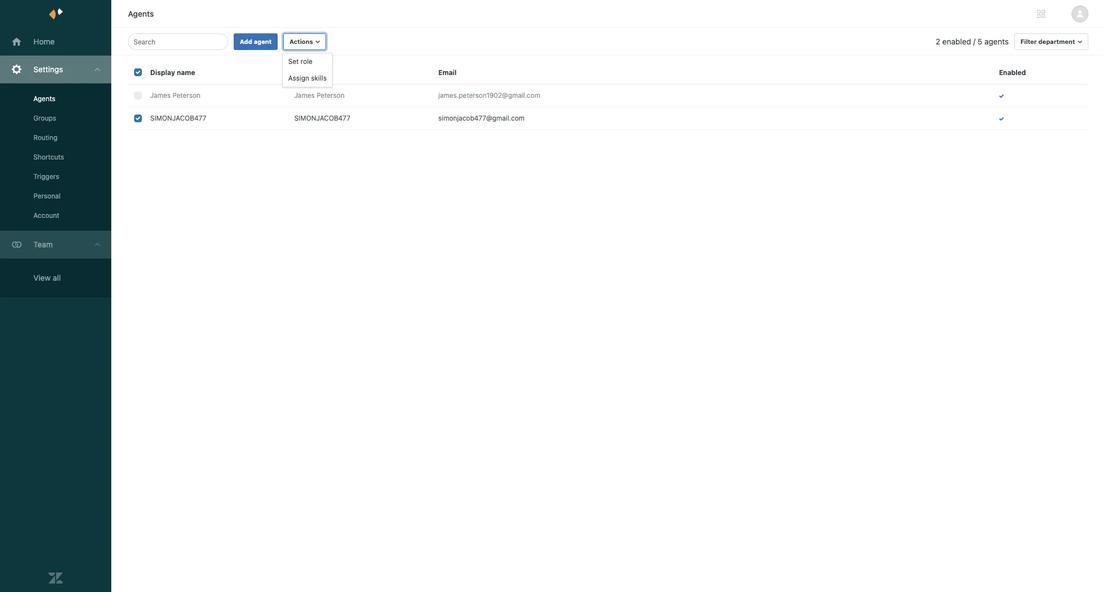 Task type: describe. For each thing, give the bounding box(es) containing it.
routing
[[33, 134, 58, 142]]

filter department button
[[1015, 33, 1089, 50]]

1 simonjacob477 from the left
[[150, 114, 206, 122]]

2 james from the left
[[294, 91, 315, 100]]

enabled
[[943, 37, 972, 46]]

filter department
[[1021, 38, 1076, 45]]

settings
[[33, 65, 63, 74]]

all
[[53, 273, 61, 283]]

james.peterson1902@gmail.com
[[439, 91, 541, 100]]

name
[[177, 68, 195, 77]]

enabled
[[1000, 68, 1027, 77]]

1 james from the left
[[150, 91, 171, 100]]

view all
[[33, 273, 61, 283]]

/
[[974, 37, 976, 46]]

groups
[[33, 114, 56, 122]]

0 vertical spatial agents
[[128, 9, 154, 18]]

1 peterson from the left
[[173, 91, 201, 100]]

triggers
[[33, 173, 59, 181]]

team
[[33, 240, 53, 249]]

name
[[294, 68, 314, 77]]

2
[[936, 37, 941, 46]]

2 enabled / 5 agents
[[936, 37, 1009, 46]]

view
[[33, 273, 51, 283]]

filter
[[1021, 38, 1037, 45]]

shortcuts
[[33, 153, 64, 161]]

display
[[150, 68, 175, 77]]



Task type: vqa. For each thing, say whether or not it's contained in the screenshot.
James.Peterson1902@Gmail.Com at top
yes



Task type: locate. For each thing, give the bounding box(es) containing it.
2 james peterson from the left
[[294, 91, 345, 100]]

james down assign skills
[[294, 91, 315, 100]]

peterson down skills
[[317, 91, 345, 100]]

1 horizontal spatial james peterson
[[294, 91, 345, 100]]

agents up search text field
[[128, 9, 154, 18]]

department
[[1039, 38, 1076, 45]]

display name
[[150, 68, 195, 77]]

skills
[[311, 74, 327, 82]]

2 peterson from the left
[[317, 91, 345, 100]]

peterson
[[173, 91, 201, 100], [317, 91, 345, 100]]

Search text field
[[134, 35, 219, 48]]

peterson down name
[[173, 91, 201, 100]]

home
[[33, 37, 55, 46]]

agents
[[128, 9, 154, 18], [33, 95, 55, 103]]

1 horizontal spatial james
[[294, 91, 315, 100]]

james peterson
[[150, 91, 201, 100], [294, 91, 345, 100]]

james peterson down display name
[[150, 91, 201, 100]]

james
[[150, 91, 171, 100], [294, 91, 315, 100]]

simonjacob477@gmail.com
[[439, 114, 525, 122]]

add
[[240, 38, 252, 45]]

0 horizontal spatial peterson
[[173, 91, 201, 100]]

0 horizontal spatial simonjacob477
[[150, 114, 206, 122]]

james down display
[[150, 91, 171, 100]]

simonjacob477 down display name
[[150, 114, 206, 122]]

1 horizontal spatial peterson
[[317, 91, 345, 100]]

5
[[978, 37, 983, 46]]

2 simonjacob477 from the left
[[294, 114, 351, 122]]

personal
[[33, 192, 61, 200]]

role
[[301, 57, 313, 66]]

agent
[[254, 38, 272, 45]]

add agent button
[[234, 33, 278, 50]]

1 james peterson from the left
[[150, 91, 201, 100]]

agents
[[985, 37, 1009, 46]]

account
[[33, 212, 59, 220]]

simonjacob477 down skills
[[294, 114, 351, 122]]

set role
[[288, 57, 313, 66]]

assign
[[288, 74, 309, 82]]

1 horizontal spatial agents
[[128, 9, 154, 18]]

add agent
[[240, 38, 272, 45]]

agents up groups at the left
[[33, 95, 55, 103]]

james peterson down skills
[[294, 91, 345, 100]]

1 horizontal spatial simonjacob477
[[294, 114, 351, 122]]

0 horizontal spatial james peterson
[[150, 91, 201, 100]]

actions button
[[283, 33, 327, 50]]

actions
[[290, 38, 313, 45]]

email
[[439, 68, 457, 77]]

0 horizontal spatial james
[[150, 91, 171, 100]]

1 vertical spatial agents
[[33, 95, 55, 103]]

set
[[288, 57, 299, 66]]

simonjacob477
[[150, 114, 206, 122], [294, 114, 351, 122]]

zendesk products image
[[1038, 10, 1046, 18]]

assign skills
[[288, 74, 327, 82]]

0 horizontal spatial agents
[[33, 95, 55, 103]]



